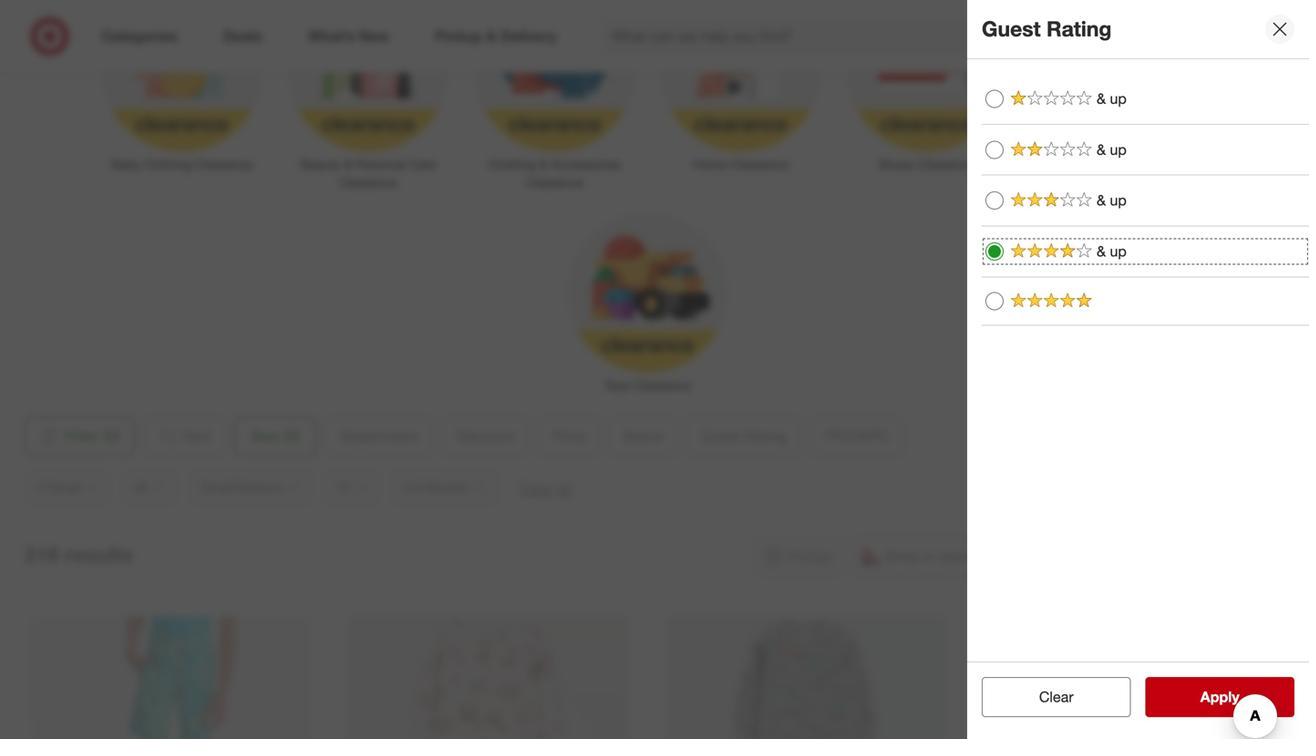 Task type: describe. For each thing, give the bounding box(es) containing it.
4 & up from the top
[[1097, 243, 1127, 260]]

What can we help you find? suggestions appear below search field
[[601, 16, 1055, 57]]

2 & up from the top
[[1097, 141, 1127, 158]]

home
[[693, 157, 727, 172]]

baby clothing clearance link
[[89, 0, 275, 174]]

clothing inside 'link'
[[144, 157, 192, 172]]

clearance inside sports & outdoors clearance
[[1085, 175, 1142, 191]]

clothing inside clothing & accessories clearance
[[488, 157, 536, 172]]

guest rating
[[982, 16, 1112, 42]]

318 results
[[24, 542, 133, 567]]

clearance inside the baby clothing clearance 'link'
[[195, 157, 253, 172]]

shoes clearance link
[[834, 0, 1020, 174]]

3 & up radio from the top
[[985, 242, 1004, 261]]

care
[[409, 157, 436, 172]]

clear button
[[982, 677, 1131, 717]]

& inside beauty & personal care clearance
[[344, 157, 352, 172]]

clothing & accessories clearance link
[[461, 0, 648, 192]]

beauty & personal care clearance
[[300, 157, 436, 191]]

shoes clearance
[[878, 157, 976, 172]]

outdoors
[[1113, 157, 1167, 172]]

sports & outdoors clearance link
[[1020, 0, 1207, 192]]

& inside sports & outdoors clearance
[[1102, 157, 1110, 172]]

sports
[[1060, 157, 1098, 172]]

318
[[24, 542, 59, 567]]

2 & up radio from the top
[[985, 192, 1004, 210]]

up for second & up option
[[1110, 192, 1127, 209]]

clearance inside beauty & personal care clearance
[[339, 175, 397, 191]]

shoes
[[878, 157, 915, 172]]

search
[[1042, 29, 1086, 47]]

accessories
[[551, 157, 621, 172]]

clearance inside home clearance link
[[731, 157, 789, 172]]

toys clearance link
[[555, 209, 741, 395]]

up for first & up option
[[1110, 90, 1127, 108]]

personal
[[356, 157, 406, 172]]

rating
[[1047, 16, 1112, 42]]

clear
[[1039, 688, 1074, 706]]

clothing & accessories clearance
[[488, 157, 621, 191]]

& up radio
[[985, 141, 1004, 159]]



Task type: locate. For each thing, give the bounding box(es) containing it.
1 up from the top
[[1110, 90, 1127, 108]]

clothing left accessories
[[488, 157, 536, 172]]

1 vertical spatial & up radio
[[985, 192, 1004, 210]]

& up radio
[[985, 90, 1004, 108], [985, 192, 1004, 210], [985, 242, 1004, 261]]

3 & up from the top
[[1097, 192, 1127, 209]]

3 up from the top
[[1110, 192, 1127, 209]]

2 clothing from the left
[[488, 157, 536, 172]]

& inside clothing & accessories clearance
[[540, 157, 548, 172]]

up for 3rd & up option from the top
[[1110, 243, 1127, 260]]

baby clothing clearance
[[111, 157, 253, 172]]

guest
[[982, 16, 1041, 42]]

results
[[65, 542, 133, 567]]

toys clearance
[[604, 377, 691, 393]]

home clearance link
[[648, 0, 834, 174]]

home clearance
[[693, 157, 789, 172]]

sports & outdoors clearance
[[1060, 157, 1167, 191]]

1 clothing from the left
[[144, 157, 192, 172]]

&
[[1097, 90, 1106, 108], [1097, 141, 1106, 158], [344, 157, 352, 172], [540, 157, 548, 172], [1102, 157, 1110, 172], [1097, 192, 1106, 209], [1097, 243, 1106, 260]]

& up
[[1097, 90, 1127, 108], [1097, 141, 1127, 158], [1097, 192, 1127, 209], [1097, 243, 1127, 260]]

1 & up from the top
[[1097, 90, 1127, 108]]

clothing
[[144, 157, 192, 172], [488, 157, 536, 172]]

1 & up radio from the top
[[985, 90, 1004, 108]]

0 horizontal spatial clothing
[[144, 157, 192, 172]]

2 up from the top
[[1110, 141, 1127, 158]]

up
[[1110, 90, 1127, 108], [1110, 141, 1127, 158], [1110, 192, 1127, 209], [1110, 243, 1127, 260]]

toys
[[604, 377, 630, 393]]

baby
[[111, 157, 140, 172]]

1 horizontal spatial clothing
[[488, 157, 536, 172]]

clearance inside shoes clearance link
[[918, 157, 976, 172]]

search button
[[1042, 16, 1086, 60]]

apply button
[[1145, 677, 1295, 717]]

2 vertical spatial & up radio
[[985, 242, 1004, 261]]

up for & up radio
[[1110, 141, 1127, 158]]

clearance
[[195, 157, 253, 172], [731, 157, 789, 172], [918, 157, 976, 172], [339, 175, 397, 191], [526, 175, 583, 191], [1085, 175, 1142, 191], [633, 377, 691, 393]]

apply
[[1200, 688, 1240, 706]]

clearance inside clothing & accessories clearance
[[526, 175, 583, 191]]

beauty
[[300, 157, 341, 172]]

clearance inside toys clearance link
[[633, 377, 691, 393]]

0 vertical spatial & up radio
[[985, 90, 1004, 108]]

guest rating dialog
[[967, 0, 1309, 739]]

None radio
[[985, 292, 1004, 310]]

beauty & personal care clearance link
[[275, 0, 461, 192]]

4 up from the top
[[1110, 243, 1127, 260]]

clothing right "baby"
[[144, 157, 192, 172]]



Task type: vqa. For each thing, say whether or not it's contained in the screenshot.
"Apply." in the only ships with $35 orders ships free with $35 orders exclusions apply. get it by thu, feb 1 not available at manhattan herald square check nearby stores
no



